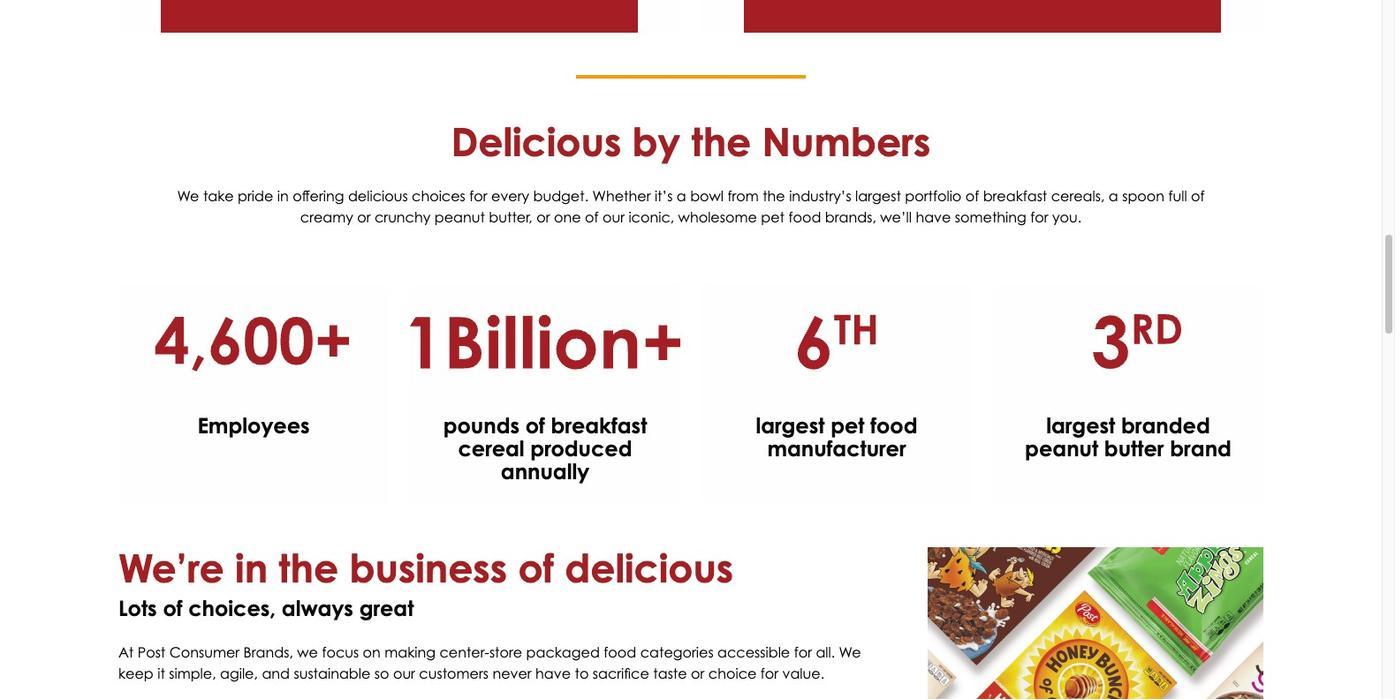 Task type: locate. For each thing, give the bounding box(es) containing it.
2 horizontal spatial the
[[763, 187, 785, 205]]

offering
[[293, 187, 344, 205]]

0 vertical spatial we
[[177, 187, 199, 205]]

peanut inside largest branded peanut butter brand
[[1025, 436, 1098, 462]]

great
[[359, 596, 414, 622]]

we
[[177, 187, 199, 205], [839, 644, 861, 661]]

a
[[677, 187, 686, 205], [1109, 187, 1118, 205]]

we left take
[[177, 187, 199, 205]]

largest
[[855, 187, 901, 205], [756, 412, 825, 439], [1046, 412, 1115, 439]]

0 horizontal spatial peanut
[[434, 208, 485, 226]]

lots
[[118, 596, 157, 622]]

whether
[[592, 187, 651, 205]]

the
[[691, 119, 751, 165], [763, 187, 785, 205], [279, 545, 339, 592]]

customers
[[419, 665, 489, 683]]

branded
[[1121, 412, 1210, 439]]

1 horizontal spatial have
[[916, 208, 951, 226]]

peanut inside we take pride in offering delicious choices for every budget. whether it's a bowl from the industry's largest portfolio of breakfast cereals, a spoon full of creamy or crunchy peanut butter, or one of our iconic, wholesome pet food brands, we'll have something for you.
[[434, 208, 485, 226]]

0 vertical spatial pet
[[761, 208, 785, 226]]

largest inside largest pet food manufacturer
[[756, 412, 825, 439]]

we
[[297, 644, 318, 661]]

0 horizontal spatial or
[[357, 208, 371, 226]]

1 horizontal spatial we
[[839, 644, 861, 661]]

and
[[262, 665, 290, 683]]

our inside 'at post consumer brands, we focus on making center-store packaged food categories accessible for all. we keep it simple, agile, and sustainable so our customers never have to sacrifice taste or choice for value.'
[[393, 665, 415, 683]]

0 vertical spatial food
[[789, 208, 821, 226]]

2 horizontal spatial food
[[871, 412, 918, 439]]

or for have
[[691, 665, 705, 683]]

or
[[357, 208, 371, 226], [537, 208, 550, 226], [691, 665, 705, 683]]

a left spoon
[[1109, 187, 1118, 205]]

0 horizontal spatial in
[[235, 545, 268, 592]]

the for we're in the business of delicious lots of choices, always great
[[279, 545, 339, 592]]

we're
[[118, 545, 224, 592]]

boxes of post cereals at an angle image
[[928, 548, 1264, 700]]

store
[[489, 644, 522, 661]]

at
[[118, 644, 134, 661]]

the inside we're in the business of delicious lots of choices, always great
[[279, 545, 339, 592]]

4,600+ image
[[118, 284, 389, 400]]

pet down 6th image
[[831, 412, 865, 439]]

in right pride
[[277, 187, 289, 205]]

delicious inside we take pride in offering delicious choices for every budget. whether it's a bowl from the industry's largest portfolio of breakfast cereals, a spoon full of creamy or crunchy peanut butter, or one of our iconic, wholesome pet food brands, we'll have something for you.
[[348, 187, 408, 205]]

in
[[277, 187, 289, 205], [235, 545, 268, 592]]

largest for food
[[756, 412, 825, 439]]

food inside largest pet food manufacturer
[[871, 412, 918, 439]]

produced
[[530, 436, 632, 462]]

we'll
[[880, 208, 912, 226]]

1 vertical spatial food
[[871, 412, 918, 439]]

1 horizontal spatial largest
[[855, 187, 901, 205]]

0 vertical spatial in
[[277, 187, 289, 205]]

breakfast inside pounds of breakfast cereal produced annually
[[551, 412, 647, 439]]

0 horizontal spatial have
[[536, 665, 571, 683]]

a right it's
[[677, 187, 686, 205]]

pounds
[[443, 412, 520, 439]]

food
[[789, 208, 821, 226], [871, 412, 918, 439], [604, 644, 636, 661]]

from
[[728, 187, 759, 205]]

pet right wholesome
[[761, 208, 785, 226]]

spoon
[[1122, 187, 1165, 205]]

consumer
[[169, 644, 240, 661]]

breakfast up something
[[983, 187, 1047, 205]]

0 horizontal spatial delicious
[[348, 187, 408, 205]]

pet
[[761, 208, 785, 226], [831, 412, 865, 439]]

food inside 'at post consumer brands, we focus on making center-store packaged food categories accessible for all. we keep it simple, agile, and sustainable so our customers never have to sacrifice taste or choice for value.'
[[604, 644, 636, 661]]

1 vertical spatial we
[[839, 644, 861, 661]]

breakfast
[[983, 187, 1047, 205], [551, 412, 647, 439]]

we right "all."
[[839, 644, 861, 661]]

our
[[603, 208, 625, 226], [393, 665, 415, 683]]

breakfast up annually
[[551, 412, 647, 439]]

0 horizontal spatial largest
[[756, 412, 825, 439]]

0 vertical spatial have
[[916, 208, 951, 226]]

1 horizontal spatial the
[[691, 119, 751, 165]]

0 horizontal spatial a
[[677, 187, 686, 205]]

creamy
[[300, 208, 353, 226]]

1 vertical spatial delicious
[[565, 545, 734, 592]]

1 horizontal spatial a
[[1109, 187, 1118, 205]]

0 horizontal spatial food
[[604, 644, 636, 661]]

1 horizontal spatial in
[[277, 187, 289, 205]]

focus
[[322, 644, 359, 661]]

largest for peanut
[[1046, 412, 1115, 439]]

1 horizontal spatial peanut
[[1025, 436, 1098, 462]]

1 vertical spatial breakfast
[[551, 412, 647, 439]]

taste
[[653, 665, 687, 683]]

the inside we take pride in offering delicious choices for every budget. whether it's a bowl from the industry's largest portfolio of breakfast cereals, a spoon full of creamy or crunchy peanut butter, or one of our iconic, wholesome pet food brands, we'll have something for you.
[[763, 187, 785, 205]]

or right creamy
[[357, 208, 371, 226]]

0 horizontal spatial pet
[[761, 208, 785, 226]]

or inside 'at post consumer brands, we focus on making center-store packaged food categories accessible for all. we keep it simple, agile, and sustainable so our customers never have to sacrifice taste or choice for value.'
[[691, 665, 705, 683]]

for
[[469, 187, 487, 205], [1030, 208, 1048, 226], [794, 644, 812, 661], [761, 665, 779, 683]]

for left every
[[469, 187, 487, 205]]

our down the "making"
[[393, 665, 415, 683]]

largest inside largest branded peanut butter brand
[[1046, 412, 1115, 439]]

peanut
[[434, 208, 485, 226], [1025, 436, 1098, 462]]

have inside we take pride in offering delicious choices for every budget. whether it's a bowl from the industry's largest portfolio of breakfast cereals, a spoon full of creamy or crunchy peanut butter, or one of our iconic, wholesome pet food brands, we'll have something for you.
[[916, 208, 951, 226]]

0 vertical spatial our
[[603, 208, 625, 226]]

0 vertical spatial peanut
[[434, 208, 485, 226]]

2 horizontal spatial largest
[[1046, 412, 1115, 439]]

the right "from"
[[763, 187, 785, 205]]

0 vertical spatial the
[[691, 119, 751, 165]]

center-
[[440, 644, 489, 661]]

2 vertical spatial the
[[279, 545, 339, 592]]

1 horizontal spatial breakfast
[[983, 187, 1047, 205]]

never
[[493, 665, 532, 683]]

crunchy
[[375, 208, 431, 226]]

3rd image
[[993, 284, 1264, 400]]

2 horizontal spatial or
[[691, 665, 705, 683]]

1 vertical spatial peanut
[[1025, 436, 1098, 462]]

the for delicious by the numbers
[[691, 119, 751, 165]]

0 vertical spatial delicious
[[348, 187, 408, 205]]

our down whether
[[603, 208, 625, 226]]

1 horizontal spatial food
[[789, 208, 821, 226]]

manufacturer
[[767, 436, 906, 462]]

for up value.
[[794, 644, 812, 661]]

food inside we take pride in offering delicious choices for every budget. whether it's a bowl from the industry's largest portfolio of breakfast cereals, a spoon full of creamy or crunchy peanut butter, or one of our iconic, wholesome pet food brands, we'll have something for you.
[[789, 208, 821, 226]]

0 horizontal spatial we
[[177, 187, 199, 205]]

0 horizontal spatial the
[[279, 545, 339, 592]]

0 horizontal spatial breakfast
[[551, 412, 647, 439]]

1 vertical spatial our
[[393, 665, 415, 683]]

always
[[282, 596, 353, 622]]

budget.
[[533, 187, 589, 205]]

delicious inside we're in the business of delicious lots of choices, always great
[[565, 545, 734, 592]]

the up bowl on the top of page
[[691, 119, 751, 165]]

peanut down choices
[[434, 208, 485, 226]]

delicious
[[348, 187, 408, 205], [565, 545, 734, 592]]

1 horizontal spatial or
[[537, 208, 550, 226]]

largest pet food manufacturer
[[756, 412, 918, 462]]

1 vertical spatial have
[[536, 665, 571, 683]]

have inside 'at post consumer brands, we focus on making center-store packaged food categories accessible for all. we keep it simple, agile, and sustainable so our customers never have to sacrifice taste or choice for value.'
[[536, 665, 571, 683]]

one
[[554, 208, 581, 226]]

of
[[966, 187, 979, 205], [1191, 187, 1205, 205], [585, 208, 599, 226], [526, 412, 545, 439], [518, 545, 554, 592], [163, 596, 182, 622]]

have down the 'portfolio'
[[916, 208, 951, 226]]

delicious by the numbers
[[451, 119, 931, 165]]

have
[[916, 208, 951, 226], [536, 665, 571, 683]]

the up always
[[279, 545, 339, 592]]

1 horizontal spatial delicious
[[565, 545, 734, 592]]

1 vertical spatial pet
[[831, 412, 865, 439]]

1 vertical spatial in
[[235, 545, 268, 592]]

2 vertical spatial food
[[604, 644, 636, 661]]

have down packaged
[[536, 665, 571, 683]]

or right the taste
[[691, 665, 705, 683]]

peanut left butter
[[1025, 436, 1098, 462]]

1 vertical spatial the
[[763, 187, 785, 205]]

or left one
[[537, 208, 550, 226]]

1 horizontal spatial pet
[[831, 412, 865, 439]]

of inside pounds of breakfast cereal produced annually
[[526, 412, 545, 439]]

butter,
[[489, 208, 533, 226]]

1 horizontal spatial our
[[603, 208, 625, 226]]

pride
[[238, 187, 273, 205]]

0 horizontal spatial our
[[393, 665, 415, 683]]

0 vertical spatial breakfast
[[983, 187, 1047, 205]]

in up choices,
[[235, 545, 268, 592]]



Task type: describe. For each thing, give the bounding box(es) containing it.
delicious for offering
[[348, 187, 408, 205]]

on
[[363, 644, 381, 661]]

brands,
[[825, 208, 876, 226]]

in inside we take pride in offering delicious choices for every budget. whether it's a bowl from the industry's largest portfolio of breakfast cereals, a spoon full of creamy or crunchy peanut butter, or one of our iconic, wholesome pet food brands, we'll have something for you.
[[277, 187, 289, 205]]

iconic,
[[629, 208, 674, 226]]

employees
[[197, 412, 310, 439]]

1 a from the left
[[677, 187, 686, 205]]

breakfast inside we take pride in offering delicious choices for every budget. whether it's a bowl from the industry's largest portfolio of breakfast cereals, a spoon full of creamy or crunchy peanut butter, or one of our iconic, wholesome pet food brands, we'll have something for you.
[[983, 187, 1047, 205]]

numbers
[[762, 119, 931, 165]]

wholesome
[[678, 208, 757, 226]]

cereal
[[458, 436, 524, 462]]

accessible
[[718, 644, 790, 661]]

something
[[955, 208, 1027, 226]]

6th image
[[702, 284, 972, 400]]

butter
[[1104, 436, 1164, 462]]

it's
[[655, 187, 673, 205]]

we're in the business of delicious lots of choices, always great
[[118, 545, 734, 622]]

largest inside we take pride in offering delicious choices for every budget. whether it's a bowl from the industry's largest portfolio of breakfast cereals, a spoon full of creamy or crunchy peanut butter, or one of our iconic, wholesome pet food brands, we'll have something for you.
[[855, 187, 901, 205]]

delicious for of
[[565, 545, 734, 592]]

for down accessible
[[761, 665, 779, 683]]

we take pride in offering delicious choices for every budget. whether it's a bowl from the industry's largest portfolio of breakfast cereals, a spoon full of creamy or crunchy peanut butter, or one of our iconic, wholesome pet food brands, we'll have something for you.
[[177, 187, 1205, 226]]

all.
[[816, 644, 835, 661]]

value.
[[782, 665, 825, 683]]

every
[[491, 187, 529, 205]]

choice
[[708, 665, 757, 683]]

pounds of breakfast cereal produced annually
[[443, 412, 647, 485]]

our inside we take pride in offering delicious choices for every budget. whether it's a bowl from the industry's largest portfolio of breakfast cereals, a spoon full of creamy or crunchy peanut butter, or one of our iconic, wholesome pet food brands, we'll have something for you.
[[603, 208, 625, 226]]

choices
[[412, 187, 466, 205]]

categories
[[640, 644, 714, 661]]

portfolio
[[905, 187, 962, 205]]

annually
[[501, 459, 589, 485]]

post
[[138, 644, 165, 661]]

packaged
[[526, 644, 600, 661]]

bowl
[[690, 187, 724, 205]]

in inside we're in the business of delicious lots of choices, always great
[[235, 545, 268, 592]]

sustainable
[[294, 665, 371, 683]]

you.
[[1052, 208, 1082, 226]]

agile,
[[220, 665, 258, 683]]

brand
[[1170, 436, 1232, 462]]

pet inside we take pride in offering delicious choices for every budget. whether it's a bowl from the industry's largest portfolio of breakfast cereals, a spoon full of creamy or crunchy peanut butter, or one of our iconic, wholesome pet food brands, we'll have something for you.
[[761, 208, 785, 226]]

full
[[1169, 187, 1187, 205]]

sacrifice
[[593, 665, 649, 683]]

brands,
[[243, 644, 293, 661]]

we inside 'at post consumer brands, we focus on making center-store packaged food categories accessible for all. we keep it simple, agile, and sustainable so our customers never have to sacrifice taste or choice for value.'
[[839, 644, 861, 661]]

keep
[[118, 665, 154, 683]]

it
[[157, 665, 165, 683]]

by
[[632, 119, 680, 165]]

cereals,
[[1051, 187, 1105, 205]]

business
[[349, 545, 507, 592]]

for left you.
[[1030, 208, 1048, 226]]

1 billion+ image
[[410, 284, 680, 400]]

largest branded peanut butter brand
[[1025, 412, 1232, 462]]

industry's
[[789, 187, 852, 205]]

2 a from the left
[[1109, 187, 1118, 205]]

simple,
[[169, 665, 216, 683]]

so
[[374, 665, 389, 683]]

making
[[385, 644, 436, 661]]

at post consumer brands, we focus on making center-store packaged food categories accessible for all. we keep it simple, agile, and sustainable so our customers never have to sacrifice taste or choice for value.
[[118, 644, 861, 683]]

we inside we take pride in offering delicious choices for every budget. whether it's a bowl from the industry's largest portfolio of breakfast cereals, a spoon full of creamy or crunchy peanut butter, or one of our iconic, wholesome pet food brands, we'll have something for you.
[[177, 187, 199, 205]]

take
[[203, 187, 234, 205]]

choices,
[[188, 596, 276, 622]]

or for or
[[537, 208, 550, 226]]

pet inside largest pet food manufacturer
[[831, 412, 865, 439]]

to
[[575, 665, 589, 683]]

delicious
[[451, 119, 621, 165]]



Task type: vqa. For each thing, say whether or not it's contained in the screenshot.
making
yes



